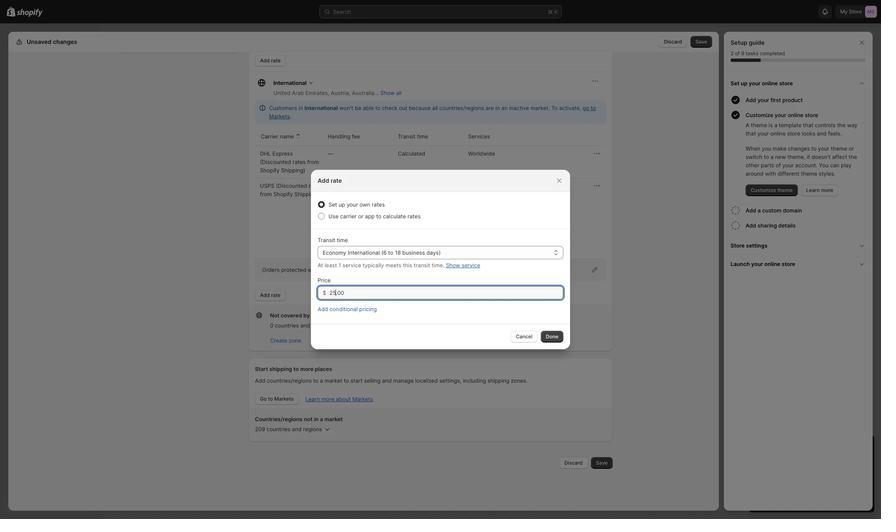Task type: vqa. For each thing, say whether or not it's contained in the screenshot.
Show inside the Add rate dialog
yes



Task type: describe. For each thing, give the bounding box(es) containing it.
0 vertical spatial shipping
[[325, 312, 347, 319]]

settings,
[[440, 377, 462, 384]]

1 vertical spatial that
[[746, 130, 757, 137]]

carrier
[[340, 213, 357, 220]]

countries/regions
[[255, 416, 303, 423]]

a for add countries/regions to a market to start selling and manage localized settings, including shipping zones.
[[320, 377, 323, 384]]

inactive
[[510, 105, 530, 111]]

1
[[339, 262, 341, 269]]

manage
[[394, 377, 414, 384]]

online down settings
[[765, 261, 781, 267]]

worldwide
[[469, 150, 496, 157]]

search
[[333, 8, 351, 15]]

209
[[255, 426, 265, 433]]

(discounted inside usps (discounted rates from shopify shipping)
[[276, 182, 307, 189]]

the inside the when you make changes to your theme or switch to a new theme, it doesn't affect the other parts of your account. you can play around with different theme styles.
[[850, 154, 858, 160]]

typically
[[363, 262, 384, 269]]

to
[[552, 105, 558, 111]]

up for set up your online store
[[742, 80, 748, 87]]

a
[[746, 122, 750, 128]]

set for set up your online store
[[731, 80, 740, 87]]

store inside a theme is a template that controls the way that your online store looks and feels.
[[788, 130, 801, 137]]

controls
[[816, 122, 836, 128]]

launch your online store button
[[728, 255, 870, 273]]

rates up use carrier or app to calculate rates
[[372, 201, 385, 208]]

a for a theme is a template that controls the way that your online store looks and feels.
[[775, 122, 778, 128]]

you
[[820, 162, 829, 169]]

209 countries and regions button
[[255, 423, 332, 435]]

and inside 0 countries and regions button
[[301, 322, 310, 329]]

start shipping to more places
[[255, 366, 332, 372]]

online inside button
[[789, 112, 804, 118]]

theme up affect
[[832, 145, 848, 152]]

0 vertical spatial add rate
[[260, 57, 281, 64]]

with inside the when you make changes to your theme or switch to a new theme, it doesn't affect the other parts of your account. you can play around with different theme styles.
[[766, 170, 777, 177]]

go to markets link
[[255, 393, 299, 405]]

make
[[774, 145, 787, 152]]

covered
[[281, 312, 302, 319]]

zones.
[[511, 377, 528, 384]]

2 of 9 tasks completed
[[731, 50, 786, 56]]

first
[[771, 97, 782, 103]]

rate inside "dialog"
[[331, 177, 342, 184]]

time.
[[432, 262, 445, 269]]

save for rightmost save button
[[696, 38, 708, 45]]

priority
[[469, 244, 487, 251]]

— for usps (discounted rates from shopify shipping)
[[328, 182, 333, 189]]

account.
[[796, 162, 818, 169]]

guide
[[750, 39, 765, 46]]

because
[[409, 105, 431, 111]]

changes inside the settings dialog
[[53, 38, 77, 45]]

selling
[[365, 377, 381, 384]]

and right selling
[[382, 377, 392, 384]]

your inside set up your online store button
[[750, 80, 761, 87]]

mark add sharing details as done image
[[731, 220, 741, 231]]

.
[[290, 113, 292, 120]]

learn more
[[807, 187, 834, 193]]

market for to
[[325, 377, 343, 384]]

0 vertical spatial of
[[736, 50, 741, 56]]

protected
[[281, 267, 306, 273]]

0 vertical spatial all
[[396, 90, 402, 96]]

name
[[280, 133, 294, 140]]

customize your online store
[[746, 112, 819, 118]]

your up different
[[783, 162, 795, 169]]

tasks
[[747, 50, 759, 56]]

create zone button
[[265, 335, 307, 346]]

2 vertical spatial add rate
[[260, 292, 281, 298]]

with inside the settings dialog
[[308, 267, 319, 273]]

9
[[742, 50, 745, 56]]

rates inside usps (discounted rates from shopify shipping)
[[309, 182, 322, 189]]

price
[[318, 277, 331, 284]]

done button
[[541, 331, 564, 343]]

check
[[382, 105, 398, 111]]

calculated
[[398, 150, 426, 157]]

a for countries/regions not in a market
[[320, 416, 323, 423]]

settings
[[25, 38, 49, 45]]

handling
[[328, 133, 351, 140]]

go to markets
[[269, 105, 597, 120]]

add rate dialog
[[0, 170, 882, 349]]

show all button
[[376, 87, 407, 99]]

0 horizontal spatial countries/regions
[[267, 377, 312, 384]]

2 service from the left
[[462, 262, 481, 269]]

cancel button
[[511, 331, 538, 343]]

time inside add rate "dialog"
[[337, 237, 348, 244]]

shopify image
[[17, 9, 43, 17]]

at
[[318, 262, 323, 269]]

unsaved changes
[[27, 38, 77, 45]]

1 vertical spatial shipping
[[270, 366, 292, 372]]

add sharing details
[[746, 222, 797, 229]]

and inside a theme is a template that controls the way that your online store looks and feels.
[[818, 130, 827, 137]]

⌘ k
[[549, 8, 559, 15]]

customize for customize your online store
[[746, 112, 774, 118]]

Price text field
[[330, 286, 564, 300]]

1 vertical spatial save button
[[592, 457, 613, 469]]

customers in international won't be able to check out because all countries/regions are in an inactive market. to activate,
[[269, 105, 583, 111]]

when
[[746, 145, 761, 152]]

2 horizontal spatial in
[[496, 105, 500, 111]]

create
[[270, 337, 288, 344]]

your inside add rate "dialog"
[[347, 201, 358, 208]]

go
[[583, 105, 590, 111]]

markets for go to markets
[[269, 113, 290, 120]]

economy international (6 to 18 business days)
[[323, 249, 441, 256]]

add conditional pricing button
[[313, 303, 382, 315]]

more for learn more
[[822, 187, 834, 193]]

arab
[[292, 90, 304, 96]]

1 add rate button from the top
[[255, 55, 286, 67]]

theme down account.
[[802, 170, 818, 177]]

transit inside add rate "dialog"
[[318, 237, 336, 244]]

custom inside the settings dialog
[[320, 267, 340, 273]]

add rate inside add rate "dialog"
[[318, 177, 342, 184]]

including
[[463, 377, 487, 384]]

international inside add rate "dialog"
[[348, 249, 380, 256]]

pricing
[[360, 306, 377, 313]]

at least 1 service typically meets this transit time. show service
[[318, 262, 481, 269]]

theme down different
[[778, 187, 794, 193]]

store settings
[[731, 242, 768, 249]]

18
[[395, 249, 401, 256]]

store down store settings "button"
[[782, 261, 796, 267]]

fee
[[352, 133, 360, 140]]

transit inside the settings dialog
[[398, 133, 416, 140]]

australia...
[[352, 90, 379, 96]]

your inside add your first product button
[[758, 97, 770, 103]]

status inside the settings dialog
[[255, 100, 607, 124]]

completed
[[761, 50, 786, 56]]

add a custom domain
[[746, 207, 803, 214]]

customize your online store button
[[746, 108, 870, 121]]

store
[[731, 242, 745, 249]]

of inside the when you make changes to your theme or switch to a new theme, it doesn't affect the other parts of your account. you can play around with different theme styles.
[[777, 162, 782, 169]]

time inside the settings dialog
[[417, 133, 429, 140]]

customize theme link
[[746, 185, 799, 196]]

0 horizontal spatial discard
[[565, 460, 583, 466]]

2
[[731, 50, 734, 56]]

0 countries and regions
[[270, 322, 331, 329]]

your inside 'launch your online store' button
[[752, 261, 764, 267]]

1 horizontal spatial save button
[[691, 36, 713, 48]]

learn for learn more
[[807, 187, 821, 193]]

styles.
[[820, 170, 836, 177]]

dhl express (discounted rates from shopify shipping)
[[260, 150, 319, 174]]

setup guide dialog
[[725, 32, 874, 511]]

your inside customize your online store button
[[776, 112, 787, 118]]

learn more about markets
[[306, 396, 373, 402]]



Task type: locate. For each thing, give the bounding box(es) containing it.
markets inside go to markets link
[[275, 396, 294, 402]]

customize down around
[[751, 187, 777, 193]]

show inside the settings dialog
[[381, 90, 395, 96]]

1 vertical spatial customize
[[751, 187, 777, 193]]

set down 2
[[731, 80, 740, 87]]

0 horizontal spatial set
[[329, 201, 337, 208]]

up inside add rate "dialog"
[[339, 201, 345, 208]]

can
[[831, 162, 840, 169]]

international right mail
[[500, 244, 533, 251]]

more for learn more about markets
[[322, 396, 335, 402]]

meets
[[386, 262, 402, 269]]

set for set up your own rates
[[329, 201, 337, 208]]

1 vertical spatial —
[[328, 182, 333, 189]]

1 vertical spatial (discounted
[[276, 182, 307, 189]]

— up use
[[328, 182, 333, 189]]

—
[[328, 150, 333, 157], [328, 182, 333, 189]]

1 vertical spatial add rate button
[[255, 290, 286, 301]]

1 vertical spatial shipping)
[[295, 191, 319, 197]]

and down by
[[301, 322, 310, 329]]

theme,
[[788, 154, 806, 160]]

or inside add rate "dialog"
[[359, 213, 364, 220]]

0 vertical spatial add rate button
[[255, 55, 286, 67]]

0 horizontal spatial all
[[396, 90, 402, 96]]

setup guide
[[731, 39, 765, 46]]

transit up economy
[[318, 237, 336, 244]]

international up typically
[[348, 249, 380, 256]]

0 vertical spatial more
[[822, 187, 834, 193]]

austria,
[[331, 90, 351, 96]]

custom up price
[[320, 267, 340, 273]]

set up use
[[329, 201, 337, 208]]

setup
[[731, 39, 748, 46]]

1 vertical spatial with
[[308, 267, 319, 273]]

shipping right start
[[270, 366, 292, 372]]

1 horizontal spatial transit time
[[398, 133, 429, 140]]

international
[[305, 105, 338, 111], [500, 244, 533, 251], [348, 249, 380, 256]]

show inside add rate "dialog"
[[446, 262, 461, 269]]

countries down 'countries/regions'
[[267, 426, 291, 433]]

⌘
[[549, 8, 553, 15]]

0 vertical spatial changes
[[53, 38, 77, 45]]

save for bottom save button
[[597, 460, 608, 466]]

of down new
[[777, 162, 782, 169]]

store down add your first product button
[[806, 112, 819, 118]]

a inside the when you make changes to your theme or switch to a new theme, it doesn't affect the other parts of your account. you can play around with different theme styles.
[[771, 154, 774, 160]]

1 vertical spatial shopify
[[274, 191, 293, 197]]

details
[[779, 222, 797, 229]]

1 horizontal spatial custom
[[763, 207, 782, 214]]

countries for 0
[[275, 322, 299, 329]]

1 horizontal spatial service
[[462, 262, 481, 269]]

start
[[351, 377, 363, 384]]

theme
[[752, 122, 768, 128], [832, 145, 848, 152], [802, 170, 818, 177], [778, 187, 794, 193]]

your up carrier
[[347, 201, 358, 208]]

template
[[780, 122, 802, 128]]

countries for 209
[[267, 426, 291, 433]]

countries down covered at the bottom left
[[275, 322, 299, 329]]

customers
[[269, 105, 297, 111]]

customize inside button
[[746, 112, 774, 118]]

customize up is
[[746, 112, 774, 118]]

shipping) inside dhl express (discounted rates from shopify shipping)
[[281, 167, 306, 174]]

1 vertical spatial transit time
[[318, 237, 348, 244]]

2 market from the top
[[325, 416, 343, 423]]

1 horizontal spatial up
[[742, 80, 748, 87]]

use
[[329, 213, 339, 220]]

service right 1
[[343, 262, 362, 269]]

all right the 'because'
[[433, 105, 438, 111]]

add a custom domain button
[[746, 203, 870, 218]]

the up play
[[850, 154, 858, 160]]

customize your online store element
[[730, 121, 870, 196]]

zone
[[289, 337, 302, 344]]

a left new
[[771, 154, 774, 160]]

market for in
[[325, 416, 343, 423]]

0 vertical spatial (discounted
[[260, 159, 291, 165]]

markets inside go to markets
[[269, 113, 290, 120]]

other
[[746, 162, 760, 169]]

1 horizontal spatial show
[[446, 262, 461, 269]]

markets
[[269, 113, 290, 120], [275, 396, 294, 402], [353, 396, 373, 402]]

0 vertical spatial up
[[742, 80, 748, 87]]

cancel
[[516, 333, 533, 340]]

— for dhl express (discounted rates from shopify shipping)
[[328, 150, 333, 157]]

0 vertical spatial rate
[[271, 57, 281, 64]]

0
[[270, 322, 274, 329]]

time up economy
[[337, 237, 348, 244]]

set inside button
[[731, 80, 740, 87]]

2 horizontal spatial shipping
[[488, 377, 510, 384]]

theme right a
[[752, 122, 768, 128]]

up up carrier
[[339, 201, 345, 208]]

transit time
[[398, 133, 429, 140], [318, 237, 348, 244]]

1 horizontal spatial from
[[307, 159, 319, 165]]

your inside a theme is a template that controls the way that your online store looks and feels.
[[758, 130, 770, 137]]

up inside button
[[742, 80, 748, 87]]

1 vertical spatial add rate
[[318, 177, 342, 184]]

way
[[848, 122, 858, 128]]

status containing customers in
[[255, 100, 607, 124]]

0 vertical spatial shopify
[[260, 167, 280, 174]]

from down usps
[[260, 191, 272, 197]]

new
[[776, 154, 787, 160]]

all up out
[[396, 90, 402, 96]]

your right by
[[311, 312, 323, 319]]

shipping) down 'express'
[[281, 167, 306, 174]]

1 vertical spatial or
[[359, 213, 364, 220]]

0 horizontal spatial more
[[300, 366, 314, 372]]

transit time inside add rate "dialog"
[[318, 237, 348, 244]]

0 horizontal spatial the
[[838, 122, 846, 128]]

1 horizontal spatial discard
[[665, 38, 683, 45]]

or inside the when you make changes to your theme or switch to a new theme, it doesn't affect the other parts of your account. you can play around with different theme styles.
[[850, 145, 855, 152]]

from inside dhl express (discounted rates from shopify shipping)
[[307, 159, 319, 165]]

online up template
[[789, 112, 804, 118]]

0 horizontal spatial show
[[381, 90, 395, 96]]

handling fee
[[328, 133, 360, 140]]

k
[[555, 8, 559, 15]]

carrier name
[[261, 133, 294, 140]]

regions for 209 countries and regions
[[303, 426, 322, 433]]

more inside customize your online store element
[[822, 187, 834, 193]]

0 vertical spatial market
[[325, 377, 343, 384]]

2 vertical spatial shipping
[[488, 377, 510, 384]]

0 horizontal spatial in
[[299, 105, 303, 111]]

the inside a theme is a template that controls the way that your online store looks and feels.
[[838, 122, 846, 128]]

learn inside the settings dialog
[[306, 396, 320, 402]]

your trial just started element
[[750, 457, 875, 513]]

0 horizontal spatial from
[[260, 191, 272, 197]]

1 vertical spatial show
[[446, 262, 461, 269]]

0 horizontal spatial service
[[343, 262, 362, 269]]

1 vertical spatial save
[[597, 460, 608, 466]]

your left first
[[758, 97, 770, 103]]

regions inside 0 countries and regions button
[[312, 322, 331, 329]]

in left the an
[[496, 105, 500, 111]]

1 vertical spatial time
[[337, 237, 348, 244]]

with up price
[[308, 267, 319, 273]]

a right "not" on the left of the page
[[320, 416, 323, 423]]

shopify down usps
[[274, 191, 293, 197]]

1 vertical spatial up
[[339, 201, 345, 208]]

that down a
[[746, 130, 757, 137]]

1 horizontal spatial countries/regions
[[440, 105, 485, 111]]

1 — from the top
[[328, 150, 333, 157]]

0 horizontal spatial changes
[[53, 38, 77, 45]]

0 vertical spatial discard button
[[660, 36, 688, 48]]

learn up add a custom domain button
[[807, 187, 821, 193]]

countries/regions
[[440, 105, 485, 111], [267, 377, 312, 384]]

0 horizontal spatial up
[[339, 201, 345, 208]]

1 horizontal spatial that
[[804, 122, 814, 128]]

countries/regions down the start shipping to more places
[[267, 377, 312, 384]]

a up sharing
[[758, 207, 762, 214]]

1 horizontal spatial transit
[[398, 133, 416, 140]]

up
[[742, 80, 748, 87], [339, 201, 345, 208]]

transit time inside the settings dialog
[[398, 133, 429, 140]]

shipping) inside usps (discounted rates from shopify shipping)
[[295, 191, 319, 197]]

rates right "calculate"
[[408, 213, 421, 220]]

learn more about markets link
[[306, 396, 373, 402]]

2 horizontal spatial more
[[822, 187, 834, 193]]

0 horizontal spatial transit
[[318, 237, 336, 244]]

your up template
[[776, 112, 787, 118]]

store inside button
[[806, 112, 819, 118]]

learn for learn more about markets
[[306, 396, 320, 402]]

the up feels.
[[838, 122, 846, 128]]

play
[[842, 162, 852, 169]]

(discounted down 'express'
[[260, 159, 291, 165]]

your up doesn't
[[819, 145, 830, 152]]

your right launch
[[752, 261, 764, 267]]

set inside add rate "dialog"
[[329, 201, 337, 208]]

1 horizontal spatial time
[[417, 133, 429, 140]]

domain
[[784, 207, 803, 214]]

up down 9
[[742, 80, 748, 87]]

sharing
[[758, 222, 778, 229]]

add inside button
[[746, 222, 757, 229]]

online
[[763, 80, 779, 87], [789, 112, 804, 118], [771, 130, 786, 137], [765, 261, 781, 267]]

show service button
[[446, 262, 481, 269]]

add rate button
[[255, 55, 286, 67], [255, 290, 286, 301]]

markets right go
[[275, 396, 294, 402]]

learn up "not" on the left of the page
[[306, 396, 320, 402]]

usps (discounted rates from shopify shipping)
[[260, 182, 322, 197]]

go
[[260, 396, 267, 402]]

create zone
[[270, 337, 302, 344]]

countries/regions left "are"
[[440, 105, 485, 111]]

0 horizontal spatial time
[[337, 237, 348, 244]]

service down priority
[[462, 262, 481, 269]]

regions for 0 countries and regions
[[312, 322, 331, 329]]

launch your online store
[[731, 261, 796, 267]]

0 countries and regions button
[[270, 320, 340, 331]]

product
[[783, 97, 804, 103]]

regions down not covered by your shipping zones
[[312, 322, 331, 329]]

more left about
[[322, 396, 335, 402]]

regions down "not" on the left of the page
[[303, 426, 322, 433]]

from inside usps (discounted rates from shopify shipping)
[[260, 191, 272, 197]]

dhl
[[260, 150, 271, 157]]

0 horizontal spatial shipping
[[270, 366, 292, 372]]

in down arab
[[299, 105, 303, 111]]

2 add rate button from the top
[[255, 290, 286, 301]]

0 vertical spatial set
[[731, 80, 740, 87]]

1 horizontal spatial the
[[850, 154, 858, 160]]

custom up the add sharing details
[[763, 207, 782, 214]]

0 vertical spatial transit
[[398, 133, 416, 140]]

online up "add your first product" at top
[[763, 80, 779, 87]]

1 vertical spatial custom
[[320, 267, 340, 273]]

shipping left "zones"
[[325, 312, 347, 319]]

1 vertical spatial from
[[260, 191, 272, 197]]

0 horizontal spatial with
[[308, 267, 319, 273]]

market down "places"
[[325, 377, 343, 384]]

carrier
[[261, 133, 279, 140]]

1 horizontal spatial international
[[348, 249, 380, 256]]

go to markets link
[[269, 105, 597, 120]]

customize for customize theme
[[751, 187, 777, 193]]

1 market from the top
[[325, 377, 343, 384]]

when you make changes to your theme or switch to a new theme, it doesn't affect the other parts of your account. you can play around with different theme styles.
[[746, 145, 858, 177]]

0 vertical spatial show
[[381, 90, 395, 96]]

orders
[[262, 267, 280, 273]]

show up check
[[381, 90, 395, 96]]

or up play
[[850, 145, 855, 152]]

a inside a theme is a template that controls the way that your online store looks and feels.
[[775, 122, 778, 128]]

2 — from the top
[[328, 182, 333, 189]]

1 vertical spatial changes
[[789, 145, 811, 152]]

economy
[[323, 249, 347, 256]]

markets right about
[[353, 396, 373, 402]]

this
[[403, 262, 413, 269]]

1 service from the left
[[343, 262, 362, 269]]

add rate up united
[[260, 57, 281, 64]]

$
[[323, 290, 326, 296]]

and down countries/regions not in a market
[[292, 426, 302, 433]]

markets for go to markets
[[275, 396, 294, 402]]

transit
[[398, 133, 416, 140], [318, 237, 336, 244]]

1 horizontal spatial changes
[[789, 145, 811, 152]]

use carrier or app to calculate rates
[[329, 213, 421, 220]]

0 vertical spatial that
[[804, 122, 814, 128]]

parts
[[762, 162, 775, 169]]

store up product
[[780, 80, 794, 87]]

changes up theme,
[[789, 145, 811, 152]]

rates down 'express'
[[293, 159, 306, 165]]

business
[[403, 249, 425, 256]]

1 horizontal spatial discard button
[[660, 36, 688, 48]]

store
[[780, 80, 794, 87], [806, 112, 819, 118], [788, 130, 801, 137], [782, 261, 796, 267]]

add rate up not
[[260, 292, 281, 298]]

0 vertical spatial save
[[696, 38, 708, 45]]

market
[[325, 377, 343, 384], [325, 416, 343, 423]]

add conditional pricing
[[318, 306, 377, 313]]

changes right unsaved
[[53, 38, 77, 45]]

0 vertical spatial —
[[328, 150, 333, 157]]

settings dialog
[[8, 0, 720, 511]]

1 horizontal spatial with
[[766, 170, 777, 177]]

your up "add your first product" at top
[[750, 80, 761, 87]]

not
[[270, 312, 280, 319]]

your
[[750, 80, 761, 87], [758, 97, 770, 103], [776, 112, 787, 118], [758, 130, 770, 137], [819, 145, 830, 152], [783, 162, 795, 169], [347, 201, 358, 208], [752, 261, 764, 267], [311, 312, 323, 319]]

1 vertical spatial countries
[[267, 426, 291, 433]]

shipping left zones. in the right bottom of the page
[[488, 377, 510, 384]]

rates inside dhl express (discounted rates from shopify shipping)
[[293, 159, 306, 165]]

1 horizontal spatial of
[[777, 162, 782, 169]]

customize theme
[[751, 187, 794, 193]]

a inside button
[[758, 207, 762, 214]]

market down learn more about markets
[[325, 416, 343, 423]]

online inside a theme is a template that controls the way that your online store looks and feels.
[[771, 130, 786, 137]]

0 horizontal spatial transit time
[[318, 237, 348, 244]]

regions inside 209 countries and regions button
[[303, 426, 322, 433]]

1 vertical spatial discard
[[565, 460, 583, 466]]

0 horizontal spatial custom
[[320, 267, 340, 273]]

theme inside a theme is a template that controls the way that your online store looks and feels.
[[752, 122, 768, 128]]

that up looks
[[804, 122, 814, 128]]

0 vertical spatial regions
[[312, 322, 331, 329]]

your down is
[[758, 130, 770, 137]]

shopify up usps
[[260, 167, 280, 174]]

add rate up use
[[318, 177, 342, 184]]

— down handling
[[328, 150, 333, 157]]

united arab emirates, austria, australia... show all
[[274, 90, 402, 96]]

more down styles.
[[822, 187, 834, 193]]

1 horizontal spatial learn
[[807, 187, 821, 193]]

0 vertical spatial shipping)
[[281, 167, 306, 174]]

209 countries and regions
[[255, 426, 322, 433]]

set up your online store button
[[728, 74, 870, 92]]

it
[[808, 154, 811, 160]]

international for mail
[[500, 244, 533, 251]]

1 horizontal spatial or
[[850, 145, 855, 152]]

shipping) down dhl express (discounted rates from shopify shipping)
[[295, 191, 319, 197]]

0 vertical spatial save button
[[691, 36, 713, 48]]

mark add a custom domain as done image
[[731, 205, 741, 215]]

1 vertical spatial more
[[300, 366, 314, 372]]

from up usps (discounted rates from shopify shipping)
[[307, 159, 319, 165]]

shopify inside usps (discounted rates from shopify shipping)
[[274, 191, 293, 197]]

0 vertical spatial from
[[307, 159, 319, 165]]

rate up set up your own rates
[[331, 177, 342, 184]]

1 vertical spatial discard button
[[560, 457, 588, 469]]

(value-
[[342, 267, 360, 273]]

add rate
[[260, 57, 281, 64], [318, 177, 342, 184], [260, 292, 281, 298]]

1 horizontal spatial set
[[731, 80, 740, 87]]

a down "places"
[[320, 377, 323, 384]]

mail
[[488, 244, 499, 251]]

0 vertical spatial countries/regions
[[440, 105, 485, 111]]

to inside go to markets
[[591, 105, 597, 111]]

and inside 209 countries and regions button
[[292, 426, 302, 433]]

with down parts in the top of the page
[[766, 170, 777, 177]]

your inside the settings dialog
[[311, 312, 323, 319]]

save button
[[691, 36, 713, 48], [592, 457, 613, 469]]

0 vertical spatial time
[[417, 133, 429, 140]]

1 vertical spatial of
[[777, 162, 782, 169]]

carrier name button
[[260, 128, 304, 144]]

shopify inside dhl express (discounted rates from shopify shipping)
[[260, 167, 280, 174]]

0 vertical spatial the
[[838, 122, 846, 128]]

affect
[[833, 154, 848, 160]]

activate,
[[560, 105, 582, 111]]

market.
[[531, 105, 550, 111]]

orders protected with custom (value-based)
[[262, 267, 379, 273]]

international down emirates,
[[305, 105, 338, 111]]

a right is
[[775, 122, 778, 128]]

0 vertical spatial learn
[[807, 187, 821, 193]]

(discounted down dhl express (discounted rates from shopify shipping)
[[276, 182, 307, 189]]

add rate button up united
[[255, 55, 286, 67]]

1 horizontal spatial in
[[314, 416, 319, 423]]

emirates,
[[306, 90, 330, 96]]

up for set up your own rates
[[339, 201, 345, 208]]

2 vertical spatial more
[[322, 396, 335, 402]]

international for in
[[305, 105, 338, 111]]

rate up united
[[271, 57, 281, 64]]

1 vertical spatial all
[[433, 105, 438, 111]]

of right 2
[[736, 50, 741, 56]]

0 horizontal spatial that
[[746, 130, 757, 137]]

(discounted inside dhl express (discounted rates from shopify shipping)
[[260, 159, 291, 165]]

changes inside the when you make changes to your theme or switch to a new theme, it doesn't affect the other parts of your account. you can play around with different theme styles.
[[789, 145, 811, 152]]

0 horizontal spatial or
[[359, 213, 364, 220]]

store down template
[[788, 130, 801, 137]]

in right "not" on the left of the page
[[314, 416, 319, 423]]

0 vertical spatial customize
[[746, 112, 774, 118]]

custom inside button
[[763, 207, 782, 214]]

transit time up calculated
[[398, 133, 429, 140]]

2 vertical spatial rate
[[271, 292, 281, 298]]

add rate button up not
[[255, 290, 286, 301]]

by
[[304, 312, 310, 319]]

customize
[[746, 112, 774, 118], [751, 187, 777, 193]]

save
[[696, 38, 708, 45], [597, 460, 608, 466]]

learn inside customize your online store element
[[807, 187, 821, 193]]

1 horizontal spatial all
[[433, 105, 438, 111]]

0 vertical spatial discard
[[665, 38, 683, 45]]

transit up calculated
[[398, 133, 416, 140]]

more left "places"
[[300, 366, 314, 372]]

0 vertical spatial countries
[[275, 322, 299, 329]]

1 vertical spatial market
[[325, 416, 343, 423]]

priority mail international
[[469, 244, 533, 251]]

status
[[255, 100, 607, 124]]

set
[[731, 80, 740, 87], [329, 201, 337, 208]]

and down controls on the right
[[818, 130, 827, 137]]



